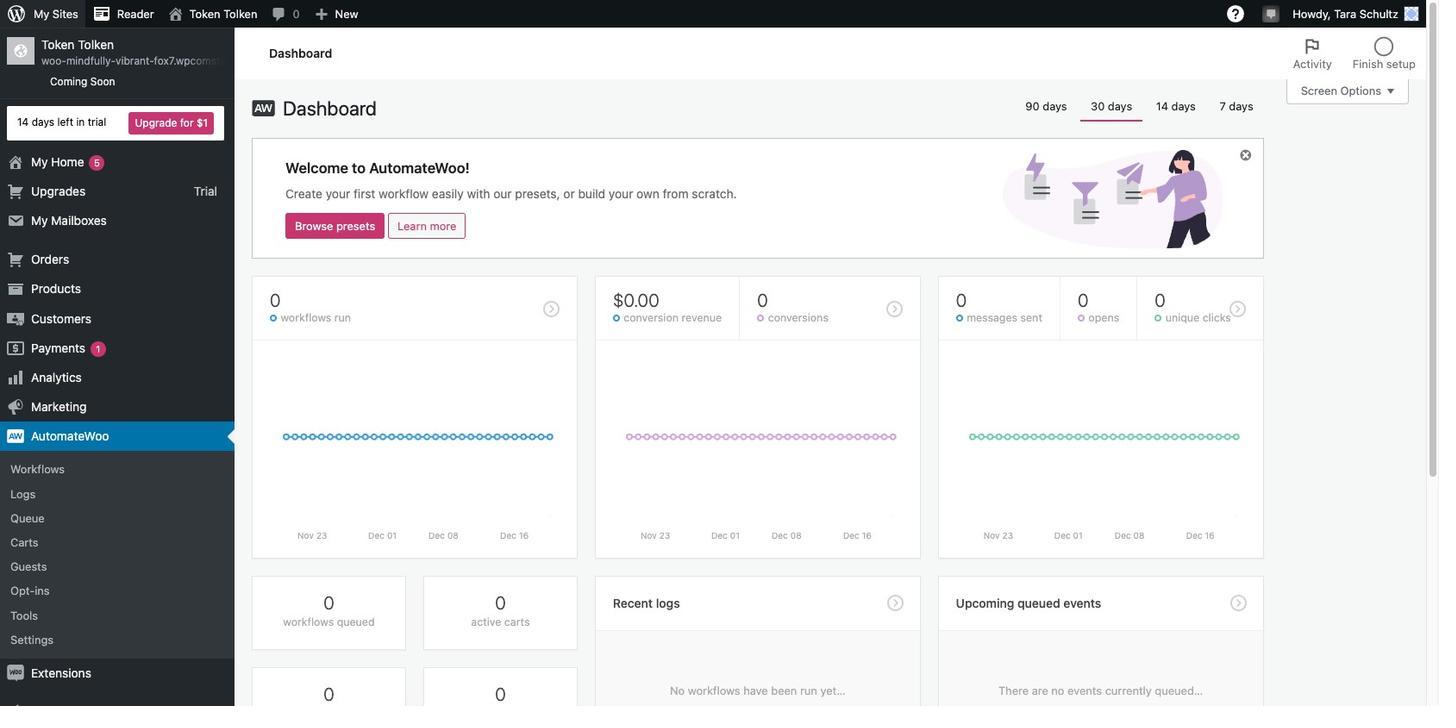 Task type: describe. For each thing, give the bounding box(es) containing it.
reader
[[117, 7, 154, 21]]

analytics
[[31, 370, 82, 385]]

0 inside 0 workflows queued
[[324, 593, 335, 614]]

extensions link
[[0, 659, 235, 689]]

screen options button
[[1287, 79, 1410, 104]]

2 your from the left
[[609, 186, 634, 201]]

30
[[1092, 99, 1105, 113]]

automatewoo!
[[369, 160, 470, 177]]

token for token tolken
[[189, 7, 221, 21]]

1 23 from the left
[[316, 531, 327, 541]]

dec 16 for 0
[[1187, 531, 1215, 541]]

analytics link
[[0, 363, 235, 393]]

workflows run
[[278, 312, 351, 325]]

14 for 14 days
[[1157, 99, 1169, 113]]

fox7.wpcomstaging.com
[[154, 55, 271, 67]]

customers link
[[0, 304, 235, 334]]

0 vertical spatial run
[[335, 312, 351, 325]]

0 workflows queued
[[283, 593, 375, 629]]

dec 08 for 0
[[1115, 531, 1145, 541]]

messages sent
[[964, 312, 1043, 325]]

orders
[[31, 252, 69, 267]]

days for 7 days
[[1230, 99, 1254, 113]]

there are no events currently queued…
[[999, 684, 1204, 698]]

in
[[76, 116, 85, 129]]

token tolken link
[[161, 0, 264, 28]]

1 vertical spatial dashboard
[[283, 97, 377, 120]]

my for my home 5
[[31, 154, 48, 169]]

7
[[1220, 99, 1227, 113]]

howdy,
[[1294, 7, 1332, 21]]

products
[[31, 282, 81, 296]]

23 for 0
[[1003, 531, 1014, 541]]

$0.00
[[613, 290, 660, 311]]

from
[[663, 186, 689, 201]]

vibrant-
[[116, 55, 154, 67]]

first
[[354, 186, 376, 201]]

5 dec from the left
[[772, 531, 788, 541]]

my sites
[[34, 7, 78, 21]]

or
[[564, 186, 575, 201]]

home
[[51, 154, 84, 169]]

days for 14 days left in trial
[[32, 116, 54, 129]]

1 16 from the left
[[519, 531, 529, 541]]

finish setup button
[[1343, 28, 1427, 79]]

browse presets
[[295, 219, 375, 233]]

learn more link
[[388, 213, 466, 239]]

clicks
[[1203, 312, 1232, 325]]

woo-
[[41, 55, 66, 67]]

0.0 for 0
[[956, 432, 969, 442]]

have
[[744, 684, 768, 698]]

0 link down 0 workflows queued
[[252, 667, 406, 707]]

to
[[352, 160, 366, 177]]

create your first workflow easily with our presets, or build your own from scratch.
[[286, 186, 737, 201]]

payments 1
[[31, 341, 100, 355]]

1 vertical spatial run
[[801, 684, 818, 698]]

learn
[[398, 219, 427, 233]]

conversion revenue
[[621, 312, 722, 325]]

our
[[494, 186, 512, 201]]

messages
[[967, 312, 1018, 325]]

carts link
[[0, 531, 235, 555]]

guests
[[10, 560, 47, 574]]

1 0.0 from the left
[[269, 432, 282, 442]]

easily
[[432, 186, 464, 201]]

no
[[1052, 684, 1065, 698]]

opt-ins link
[[0, 579, 235, 604]]

0 inside the 0 active carts
[[495, 593, 506, 614]]

logs
[[10, 487, 36, 501]]

23 for $0.00
[[660, 531, 671, 541]]

5
[[94, 157, 100, 168]]

conversions
[[765, 312, 829, 325]]

for
[[180, 116, 194, 129]]

workflow
[[379, 186, 429, 201]]

nov for 0
[[984, 531, 1000, 541]]

ins
[[35, 584, 50, 598]]

tools link
[[0, 604, 235, 628]]

guests link
[[0, 555, 235, 579]]

recent
[[613, 596, 653, 611]]

unique clicks
[[1163, 312, 1232, 325]]

there
[[999, 684, 1029, 698]]

9 dec from the left
[[1187, 531, 1203, 541]]

no workflows have been run yet…
[[670, 684, 846, 698]]

presets,
[[515, 186, 560, 201]]

3 dec from the left
[[500, 531, 517, 541]]

been
[[772, 684, 798, 698]]

nov 23 for 0
[[984, 531, 1014, 541]]

conversion
[[624, 312, 679, 325]]

0 inside toolbar navigation
[[293, 7, 300, 21]]

coming
[[50, 75, 87, 88]]

mindfully-
[[66, 55, 116, 67]]

my mailboxes
[[31, 213, 107, 228]]

sites
[[52, 7, 78, 21]]

0 vertical spatial dashboard
[[269, 45, 333, 60]]

opens
[[1086, 312, 1120, 325]]

settings
[[10, 633, 54, 647]]

soon
[[90, 75, 115, 88]]

left
[[57, 116, 73, 129]]

new
[[335, 7, 359, 21]]

upgrades
[[31, 184, 86, 198]]

marketing link
[[0, 393, 235, 422]]

workflows
[[10, 463, 65, 477]]

tolken for token tolken
[[224, 7, 258, 21]]



Task type: locate. For each thing, give the bounding box(es) containing it.
notification image
[[1265, 6, 1279, 20]]

0 horizontal spatial dec 16
[[500, 531, 529, 541]]

my inside toolbar navigation
[[34, 7, 49, 21]]

1 nov from the left
[[298, 531, 314, 541]]

0 horizontal spatial 0.0
[[269, 432, 282, 442]]

token up woo-
[[41, 37, 75, 52]]

0 horizontal spatial 14
[[17, 116, 29, 129]]

my left sites
[[34, 7, 49, 21]]

your
[[326, 186, 350, 201], [609, 186, 634, 201]]

0 horizontal spatial 16
[[519, 531, 529, 541]]

2 01 from the left
[[730, 531, 740, 541]]

30 days link
[[1081, 91, 1143, 122]]

2 horizontal spatial 16
[[1206, 531, 1215, 541]]

your left own
[[609, 186, 634, 201]]

1 vertical spatial workflows
[[283, 616, 334, 629]]

token inside token tolken woo-mindfully-vibrant-fox7.wpcomstaging.com coming soon
[[41, 37, 75, 52]]

0 horizontal spatial nov 23
[[298, 531, 327, 541]]

activity button
[[1284, 28, 1343, 79]]

1 01 from the left
[[387, 531, 397, 541]]

3 01 from the left
[[1074, 531, 1083, 541]]

14 left 'left'
[[17, 116, 29, 129]]

payments
[[31, 341, 86, 355]]

days inside main menu navigation
[[32, 116, 54, 129]]

tara
[[1335, 7, 1357, 21]]

browse
[[295, 219, 333, 233]]

screen options
[[1302, 84, 1382, 98]]

sent
[[1021, 312, 1043, 325]]

days right "90"
[[1043, 99, 1068, 113]]

14 right 30 days
[[1157, 99, 1169, 113]]

1 nov 23 from the left
[[298, 531, 327, 541]]

my for my mailboxes
[[31, 213, 48, 228]]

0 link left new
[[264, 0, 307, 28]]

2 dec from the left
[[429, 531, 445, 541]]

trial
[[88, 116, 106, 129]]

2 vertical spatial workflows
[[688, 684, 741, 698]]

workflows for 0
[[283, 616, 334, 629]]

nov up recent logs
[[641, 531, 657, 541]]

dec 01 for $0.00
[[712, 531, 740, 541]]

nov 23 up recent logs
[[641, 531, 671, 541]]

nov 23 up 0 workflows queued
[[298, 531, 327, 541]]

30 days
[[1092, 99, 1133, 113]]

token up "fox7.wpcomstaging.com"
[[189, 7, 221, 21]]

unique
[[1166, 312, 1200, 325]]

1 vertical spatial my
[[31, 154, 48, 169]]

1 vertical spatial queued
[[337, 616, 375, 629]]

yet…
[[821, 684, 846, 698]]

token for token tolken woo-mindfully-vibrant-fox7.wpcomstaging.com coming soon
[[41, 37, 75, 52]]

0 horizontal spatial tolken
[[78, 37, 114, 52]]

1 your from the left
[[326, 186, 350, 201]]

0 horizontal spatial 01
[[387, 531, 397, 541]]

2 horizontal spatial dec 08
[[1115, 531, 1145, 541]]

create
[[286, 186, 323, 201]]

marketing
[[31, 400, 87, 414]]

0 vertical spatial queued
[[1018, 596, 1061, 611]]

1 horizontal spatial tolken
[[224, 7, 258, 21]]

16
[[519, 531, 529, 541], [862, 531, 872, 541], [1206, 531, 1215, 541]]

90
[[1026, 99, 1040, 113]]

customers
[[31, 311, 92, 326]]

0.0 for $0.00
[[612, 432, 625, 442]]

events
[[1064, 596, 1102, 611], [1068, 684, 1103, 698]]

0 active carts
[[471, 593, 530, 629]]

browse presets link
[[286, 213, 385, 239]]

toolbar navigation
[[0, 0, 1427, 31]]

finish setup
[[1354, 57, 1417, 71]]

0 vertical spatial my
[[34, 7, 49, 21]]

my down upgrades
[[31, 213, 48, 228]]

0 horizontal spatial dec 08
[[429, 531, 459, 541]]

0 horizontal spatial nov
[[298, 531, 314, 541]]

01 for 0
[[1074, 531, 1083, 541]]

upgrade
[[135, 116, 177, 129]]

new link
[[307, 0, 365, 28]]

3 16 from the left
[[1206, 531, 1215, 541]]

more
[[430, 219, 457, 233]]

token
[[189, 7, 221, 21], [41, 37, 75, 52]]

logs
[[656, 596, 680, 611]]

tolken inside token tolken link
[[224, 7, 258, 21]]

0 horizontal spatial dec 01
[[368, 531, 397, 541]]

90 days
[[1026, 99, 1068, 113]]

1 dec 16 from the left
[[500, 531, 529, 541]]

3 dec 01 from the left
[[1055, 531, 1083, 541]]

14 days link
[[1146, 91, 1207, 122]]

1 horizontal spatial 08
[[791, 531, 802, 541]]

1 horizontal spatial token
[[189, 7, 221, 21]]

with
[[467, 186, 490, 201]]

currently
[[1106, 684, 1152, 698]]

days left "7"
[[1172, 99, 1197, 113]]

2 vertical spatial my
[[31, 213, 48, 228]]

8 dec from the left
[[1115, 531, 1132, 541]]

1 horizontal spatial run
[[801, 684, 818, 698]]

1 horizontal spatial 23
[[660, 531, 671, 541]]

1 horizontal spatial 14
[[1157, 99, 1169, 113]]

dec 16
[[500, 531, 529, 541], [844, 531, 872, 541], [1187, 531, 1215, 541]]

2 dec 01 from the left
[[712, 531, 740, 541]]

are
[[1032, 684, 1049, 698]]

welcome
[[286, 160, 349, 177]]

23 up logs
[[660, 531, 671, 541]]

0 vertical spatial workflows
[[281, 312, 332, 325]]

automatewoo
[[31, 429, 109, 444]]

2 nov 23 from the left
[[641, 531, 671, 541]]

16 for 0
[[1206, 531, 1215, 541]]

options
[[1341, 84, 1382, 98]]

dec 16 for $0.00
[[844, 531, 872, 541]]

my for my sites
[[34, 7, 49, 21]]

no
[[670, 684, 685, 698]]

dec 08 for $0.00
[[772, 531, 802, 541]]

dashboard
[[269, 45, 333, 60], [283, 97, 377, 120]]

howdy, tara schultz
[[1294, 7, 1399, 21]]

2 horizontal spatial 08
[[1134, 531, 1145, 541]]

0 horizontal spatial token
[[41, 37, 75, 52]]

14
[[1157, 99, 1169, 113], [17, 116, 29, 129]]

90 days link
[[1016, 91, 1078, 122]]

opt-ins
[[10, 584, 50, 598]]

scratch.
[[692, 186, 737, 201]]

orders link
[[0, 245, 235, 275]]

0 horizontal spatial 23
[[316, 531, 327, 541]]

0 link
[[264, 0, 307, 28], [252, 667, 406, 707], [424, 667, 578, 707]]

tolken
[[224, 7, 258, 21], [78, 37, 114, 52]]

2 0.0 from the left
[[612, 432, 625, 442]]

0 vertical spatial token
[[189, 7, 221, 21]]

2 horizontal spatial dec 01
[[1055, 531, 1083, 541]]

nov 23 up upcoming
[[984, 531, 1014, 541]]

queue
[[10, 511, 45, 525]]

tolken up "fox7.wpcomstaging.com"
[[224, 7, 258, 21]]

3 dec 16 from the left
[[1187, 531, 1215, 541]]

own
[[637, 186, 660, 201]]

1 vertical spatial tolken
[[78, 37, 114, 52]]

products link
[[0, 275, 235, 304]]

0 horizontal spatial queued
[[337, 616, 375, 629]]

main menu navigation
[[0, 28, 271, 707]]

23
[[316, 531, 327, 541], [660, 531, 671, 541], [1003, 531, 1014, 541]]

2 horizontal spatial dec 16
[[1187, 531, 1215, 541]]

token inside toolbar navigation
[[189, 7, 221, 21]]

01 for $0.00
[[730, 531, 740, 541]]

7 dec from the left
[[1055, 531, 1071, 541]]

1
[[96, 343, 100, 354]]

my mailboxes link
[[0, 206, 235, 236]]

0 link down active
[[424, 667, 578, 707]]

tolken up mindfully-
[[78, 37, 114, 52]]

$1
[[197, 116, 208, 129]]

3 23 from the left
[[1003, 531, 1014, 541]]

days for 14 days
[[1172, 99, 1197, 113]]

2 horizontal spatial 0.0
[[956, 432, 969, 442]]

1 horizontal spatial dec 01
[[712, 531, 740, 541]]

tab list
[[1284, 28, 1427, 79]]

0 horizontal spatial your
[[326, 186, 350, 201]]

your left first
[[326, 186, 350, 201]]

3 nov 23 from the left
[[984, 531, 1014, 541]]

days for 90 days
[[1043, 99, 1068, 113]]

token tolken woo-mindfully-vibrant-fox7.wpcomstaging.com coming soon
[[41, 37, 271, 88]]

queued inside 0 workflows queued
[[337, 616, 375, 629]]

days left 'left'
[[32, 116, 54, 129]]

days for 30 days
[[1109, 99, 1133, 113]]

dec 01
[[368, 531, 397, 541], [712, 531, 740, 541], [1055, 531, 1083, 541]]

run
[[335, 312, 351, 325], [801, 684, 818, 698]]

1 horizontal spatial dec 16
[[844, 531, 872, 541]]

1 vertical spatial events
[[1068, 684, 1103, 698]]

1 dec from the left
[[368, 531, 385, 541]]

nov 23 for $0.00
[[641, 531, 671, 541]]

2 dec 08 from the left
[[772, 531, 802, 541]]

2 16 from the left
[[862, 531, 872, 541]]

days right "7"
[[1230, 99, 1254, 113]]

workflows link
[[0, 458, 235, 482]]

my left home
[[31, 154, 48, 169]]

my sites link
[[0, 0, 85, 28]]

nov 23
[[298, 531, 327, 541], [641, 531, 671, 541], [984, 531, 1014, 541]]

tolken inside token tolken woo-mindfully-vibrant-fox7.wpcomstaging.com coming soon
[[78, 37, 114, 52]]

0 horizontal spatial 08
[[448, 531, 459, 541]]

08
[[448, 531, 459, 541], [791, 531, 802, 541], [1134, 531, 1145, 541]]

build
[[578, 186, 606, 201]]

1 horizontal spatial 0.0
[[612, 432, 625, 442]]

2 horizontal spatial 01
[[1074, 531, 1083, 541]]

1 horizontal spatial 01
[[730, 531, 740, 541]]

queued
[[1018, 596, 1061, 611], [337, 616, 375, 629]]

3 0.0 from the left
[[956, 432, 969, 442]]

23 up "upcoming queued events"
[[1003, 531, 1014, 541]]

0 vertical spatial events
[[1064, 596, 1102, 611]]

welcome to automatewoo!
[[286, 160, 470, 177]]

4 dec from the left
[[712, 531, 728, 541]]

1 dec 01 from the left
[[368, 531, 397, 541]]

1 horizontal spatial 16
[[862, 531, 872, 541]]

14 inside main menu navigation
[[17, 116, 29, 129]]

tolken for token tolken woo-mindfully-vibrant-fox7.wpcomstaging.com coming soon
[[78, 37, 114, 52]]

queued…
[[1156, 684, 1204, 698]]

dashboard down new link
[[269, 45, 333, 60]]

dec 08
[[429, 531, 459, 541], [772, 531, 802, 541], [1115, 531, 1145, 541]]

nov up upcoming
[[984, 531, 1000, 541]]

2 horizontal spatial 23
[[1003, 531, 1014, 541]]

0 vertical spatial tolken
[[224, 7, 258, 21]]

1 08 from the left
[[448, 531, 459, 541]]

3 dec 08 from the left
[[1115, 531, 1145, 541]]

1 vertical spatial token
[[41, 37, 75, 52]]

14 for 14 days left in trial
[[17, 116, 29, 129]]

08 for 0
[[1134, 531, 1145, 541]]

2 horizontal spatial nov 23
[[984, 531, 1014, 541]]

08 for $0.00
[[791, 531, 802, 541]]

14 days left in trial
[[17, 116, 106, 129]]

tab list containing activity
[[1284, 28, 1427, 79]]

2 dec 16 from the left
[[844, 531, 872, 541]]

1 horizontal spatial your
[[609, 186, 634, 201]]

days right 30
[[1109, 99, 1133, 113]]

2 horizontal spatial nov
[[984, 531, 1000, 541]]

token tolken
[[189, 7, 258, 21]]

16 for $0.00
[[862, 531, 872, 541]]

workflows for no
[[688, 684, 741, 698]]

dec 01 for 0
[[1055, 531, 1083, 541]]

3 08 from the left
[[1134, 531, 1145, 541]]

3 nov from the left
[[984, 531, 1000, 541]]

23 up 0 workflows queued
[[316, 531, 327, 541]]

learn more
[[398, 219, 457, 233]]

nov for $0.00
[[641, 531, 657, 541]]

2 23 from the left
[[660, 531, 671, 541]]

dashboard up the "welcome"
[[283, 97, 377, 120]]

6 dec from the left
[[844, 531, 860, 541]]

nov up 0 workflows queued
[[298, 531, 314, 541]]

revenue
[[682, 312, 722, 325]]

0 horizontal spatial run
[[335, 312, 351, 325]]

active
[[471, 616, 502, 629]]

1 dec 08 from the left
[[429, 531, 459, 541]]

trial
[[194, 184, 217, 198]]

2 08 from the left
[[791, 531, 802, 541]]

workflows inside 0 workflows queued
[[283, 616, 334, 629]]

1 horizontal spatial nov
[[641, 531, 657, 541]]

1 horizontal spatial queued
[[1018, 596, 1061, 611]]

01
[[387, 531, 397, 541], [730, 531, 740, 541], [1074, 531, 1083, 541]]

1 vertical spatial 14
[[17, 116, 29, 129]]

upcoming queued events
[[957, 596, 1102, 611]]

schultz
[[1360, 7, 1399, 21]]

1 horizontal spatial dec 08
[[772, 531, 802, 541]]

0 vertical spatial 14
[[1157, 99, 1169, 113]]

2 nov from the left
[[641, 531, 657, 541]]

1 horizontal spatial nov 23
[[641, 531, 671, 541]]

presets
[[336, 219, 375, 233]]



Task type: vqa. For each thing, say whether or not it's contained in the screenshot.
Media link
no



